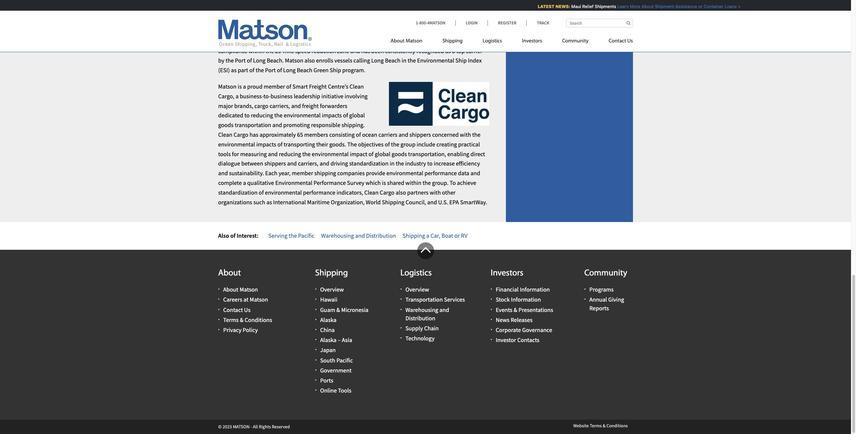 Task type: vqa. For each thing, say whether or not it's contained in the screenshot.
a in The Matson Participates In Other Voluntary Programs To Reduce Emissions Such As The Port Of Long Beach Green Flag Program, Which Encourages Vessels To Slow To 12 Knots Within 40 Miles Of The Port. Slowing Down Reduces Ghg And Nox Emissions And Is Safer For Marine Wildlife. Since 2006, Matson Has Exceeded 90% Compliance Within The 20-Mile Speed Reduction Zone And Has Been Consistently Recognized As A Top Carrier By The Port Of Long Beach. Matson Also Enrolls Vessels Calling Long Beach In The Environmental Ship Index (Esi) As Part Of The Port Of Long Beach Green Ship Program.
yes



Task type: locate. For each thing, give the bounding box(es) containing it.
footer containing about
[[0, 243, 852, 434]]

epa
[[450, 198, 459, 206]]

0 vertical spatial environmental
[[417, 57, 454, 64]]

government link
[[320, 367, 352, 374]]

1 vertical spatial also
[[396, 189, 406, 196]]

compliance
[[218, 47, 247, 55]]

has down the transportation
[[250, 131, 258, 138]]

transportation services link
[[406, 296, 465, 304]]

clean up tools at the top of page
[[218, 131, 233, 138]]

financial
[[496, 286, 519, 294]]

0 horizontal spatial is
[[238, 83, 242, 90]]

impact
[[350, 150, 368, 158]]

1 horizontal spatial for
[[330, 37, 337, 45]]

overview inside overview hawaii guam & micronesia alaska china alaska – asia japan south pacific government ports online tools
[[320, 286, 344, 294]]

& right guam at the bottom of the page
[[337, 306, 340, 314]]

financial information link
[[496, 286, 550, 294]]

1 vertical spatial contact us link
[[223, 306, 251, 314]]

overview link up hawaii
[[320, 286, 344, 294]]

safer
[[317, 37, 329, 45]]

terms inside about matson careers at matson contact us terms & conditions privacy policy
[[223, 316, 239, 324]]

a left the top
[[452, 47, 455, 55]]

1 overview link from the left
[[320, 286, 344, 294]]

‐
[[251, 424, 252, 430]]

which down provide
[[366, 179, 381, 187]]

1 vertical spatial us
[[244, 306, 251, 314]]

contact down search search box
[[609, 38, 627, 44]]

0 horizontal spatial other
[[275, 18, 288, 26]]

terms right website
[[590, 423, 602, 429]]

port down beach.
[[265, 66, 276, 74]]

other inside matson participates in other voluntary programs to reduce emissions such as the port of long beach green flag program, which encourages vessels to slow to 12 knots within 40 miles of the port. slowing down reduces ghg and nox emissions and is safer for marine wildlife. since 2006, matson has exceeded 90% compliance within the 20-mile speed reduction zone and has been consistently recognized as a top carrier by the port of long beach. matson also enrolls vessels calling long beach in the environmental ship index (esi) as part of the port of long beach green ship program.
[[275, 18, 288, 26]]

hawaii link
[[320, 296, 338, 304]]

1 horizontal spatial warehousing and distribution link
[[406, 306, 449, 322]]

0 horizontal spatial performance
[[303, 189, 336, 196]]

2 horizontal spatial in
[[402, 57, 407, 64]]

0 vertical spatial goods
[[218, 121, 234, 129]]

goods down group
[[392, 150, 407, 158]]

marine
[[339, 37, 356, 45]]

backtop image
[[417, 243, 434, 259]]

1 horizontal spatial terms
[[590, 423, 602, 429]]

performance up group.
[[425, 169, 457, 177]]

1 vertical spatial alaska
[[320, 336, 337, 344]]

matson inside top menu navigation
[[406, 38, 423, 44]]

programs
[[590, 286, 614, 294]]

1 horizontal spatial pacific
[[337, 357, 353, 364]]

maui
[[570, 4, 580, 9]]

with up practical
[[460, 131, 471, 138]]

alaska up japan link
[[320, 336, 337, 344]]

privacy policy link
[[223, 326, 258, 334]]

reducing down transporting
[[279, 150, 301, 158]]

0 horizontal spatial standardization
[[218, 189, 258, 196]]

2 overview link from the left
[[406, 286, 429, 294]]

0 horizontal spatial environmental
[[275, 179, 313, 187]]

global down objectives
[[375, 150, 391, 158]]

pacific right serving
[[298, 232, 315, 240]]

0 horizontal spatial vessels
[[301, 28, 319, 35]]

us inside about matson careers at matson contact us terms & conditions privacy policy
[[244, 306, 251, 314]]

warehousing inside overview transportation services warehousing and distribution supply chain technology
[[406, 306, 439, 314]]

releases
[[511, 316, 533, 324]]

1 horizontal spatial us
[[628, 38, 633, 44]]

overview up transportation
[[406, 286, 429, 294]]

top menu navigation
[[391, 35, 633, 49]]

reduce
[[347, 18, 364, 26]]

1 horizontal spatial other
[[442, 189, 456, 196]]

1 vertical spatial distribution
[[406, 314, 436, 322]]

practical
[[458, 140, 480, 148]]

None search field
[[566, 19, 633, 27]]

register
[[498, 20, 517, 26]]

1 vertical spatial logistics
[[401, 269, 432, 278]]

a left car,
[[427, 232, 430, 240]]

member right year, at left top
[[292, 169, 313, 177]]

shipping up backtop image
[[403, 232, 425, 240]]

beach down the consistently
[[385, 57, 401, 64]]

community inside footer
[[585, 269, 628, 278]]

performance
[[425, 169, 457, 177], [303, 189, 336, 196]]

0 vertical spatial information
[[520, 286, 550, 294]]

1 horizontal spatial overview
[[406, 286, 429, 294]]

1 vertical spatial ship
[[330, 66, 341, 74]]

japan link
[[320, 346, 336, 354]]

1 vertical spatial clean
[[218, 131, 233, 138]]

0 vertical spatial beach
[[453, 18, 468, 26]]

reduces
[[218, 37, 238, 45]]

information up stock information link
[[520, 286, 550, 294]]

and inside overview transportation services warehousing and distribution supply chain technology
[[440, 306, 449, 314]]

0 horizontal spatial global
[[349, 112, 365, 119]]

0 horizontal spatial with
[[430, 189, 441, 196]]

and
[[252, 37, 262, 45], [301, 37, 310, 45], [351, 47, 360, 55], [291, 102, 301, 110], [273, 121, 282, 129], [399, 131, 409, 138], [268, 150, 278, 158], [287, 160, 297, 167], [320, 160, 330, 167], [218, 169, 228, 177], [471, 169, 480, 177], [428, 198, 437, 206], [355, 232, 365, 240], [440, 306, 449, 314]]

pacific inside overview hawaii guam & micronesia alaska china alaska – asia japan south pacific government ports online tools
[[337, 357, 353, 364]]

matson right at
[[250, 296, 268, 304]]

is left "proud"
[[238, 83, 242, 90]]

1 vertical spatial in
[[402, 57, 407, 64]]

members
[[304, 131, 328, 138]]

part
[[238, 66, 248, 74]]

hawaii
[[320, 296, 338, 304]]

–
[[338, 336, 341, 344]]

creating
[[437, 140, 457, 148]]

of down qualitative on the top of the page
[[259, 189, 264, 196]]

standardization up organizations
[[218, 189, 258, 196]]

micronesia
[[341, 306, 369, 314]]

beach up smart
[[297, 66, 313, 74]]

© 2023 matson ‐ all rights reserved
[[218, 424, 290, 430]]

governance
[[522, 326, 553, 334]]

contact us link down the careers
[[223, 306, 251, 314]]

& inside about matson careers at matson contact us terms & conditions privacy policy
[[240, 316, 244, 324]]

port up part
[[235, 57, 246, 64]]

us inside top menu navigation
[[628, 38, 633, 44]]

council,
[[406, 198, 426, 206]]

us up terms & conditions link
[[244, 306, 251, 314]]

0 vertical spatial green
[[469, 18, 484, 26]]

goods
[[218, 121, 234, 129], [392, 150, 407, 158]]

2 vertical spatial within
[[406, 179, 422, 187]]

40
[[385, 28, 391, 35]]

0 horizontal spatial impacts
[[256, 140, 276, 148]]

2 overview from the left
[[406, 286, 429, 294]]

global up shipping.
[[349, 112, 365, 119]]

presentations
[[519, 306, 553, 314]]

0 horizontal spatial contact us link
[[223, 306, 251, 314]]

1 vertical spatial goods
[[392, 150, 407, 158]]

clean up involving
[[350, 83, 364, 90]]

1 horizontal spatial global
[[375, 150, 391, 158]]

information
[[520, 286, 550, 294], [511, 296, 541, 304]]

contact us link down search image
[[599, 35, 633, 49]]

programs annual giving reports
[[590, 286, 624, 312]]

clean up world
[[365, 189, 379, 196]]

0 horizontal spatial has
[[250, 131, 258, 138]]

shippers up "include"
[[410, 131, 431, 138]]

environmental up international at the left of page
[[265, 189, 302, 196]]

cargo down the transportation
[[234, 131, 248, 138]]

within left 40
[[368, 28, 384, 35]]

0 vertical spatial with
[[460, 131, 471, 138]]

with
[[460, 131, 471, 138], [430, 189, 441, 196]]

0 vertical spatial global
[[349, 112, 365, 119]]

a
[[452, 47, 455, 55], [243, 83, 246, 90], [236, 92, 239, 100], [243, 179, 246, 187], [427, 232, 430, 240]]

distribution
[[366, 232, 396, 240], [406, 314, 436, 322]]

of left smart
[[286, 83, 291, 90]]

investors inside "link"
[[522, 38, 542, 44]]

contact us
[[609, 38, 633, 44]]

shipping a car, boat or rv
[[403, 232, 468, 240]]

overview inside overview transportation services warehousing and distribution supply chain technology
[[406, 286, 429, 294]]

shipping down slowing
[[443, 38, 463, 44]]

0 vertical spatial warehousing and distribution link
[[321, 232, 396, 240]]

within up partners
[[406, 179, 422, 187]]

standardization
[[349, 160, 389, 167], [218, 189, 258, 196]]

0 horizontal spatial us
[[244, 306, 251, 314]]

impacts down approximately
[[256, 140, 276, 148]]

ship down the top
[[456, 57, 467, 64]]

programs link
[[590, 286, 614, 294]]

learn more about shipment assistance or container loans > link
[[617, 4, 740, 9]]

include
[[417, 140, 436, 148]]

environmental down recognized
[[417, 57, 454, 64]]

1 horizontal spatial port
[[265, 66, 276, 74]]

0 horizontal spatial contact
[[223, 306, 243, 314]]

freight
[[302, 102, 319, 110]]

terms up the privacy
[[223, 316, 239, 324]]

1 horizontal spatial emissions
[[365, 18, 390, 26]]

matson inside matson is a proud member of smart freight centre's clean cargo, a business-to-business leadership initiative involving major brands, cargo carriers, and freight forwarders dedicated to reducing the environmental impacts of global goods transportation and promoting responsible shipping. clean cargo has approximately 65 members consisting of ocean carriers and shippers concerned with the environmental impacts of transporting their goods. the objectives of the group include creating practical tools for measuring and reducing the environmental impact of global goods transportation, enabling direct dialogue between shippers and carriers, and driving standardization in the industry to increase efficiency and sustainability. each year, member shipping companies provide environmental performance data and complete a qualitative environmental performance survey which is shared within the group. to achieve standardization of environmental performance indicators, clean cargo also partners with other organizations such as international maritime organization, world shipping council, and u.s. epa smartway.
[[218, 83, 237, 90]]

standardization up provide
[[349, 160, 389, 167]]

about inside top menu navigation
[[391, 38, 405, 44]]

about inside about matson careers at matson contact us terms & conditions privacy policy
[[223, 286, 239, 294]]

ship down enrolls
[[330, 66, 341, 74]]

carriers, down business
[[270, 102, 290, 110]]

1 overview from the left
[[320, 286, 344, 294]]

business-
[[240, 92, 264, 100]]

1 vertical spatial conditions
[[607, 423, 628, 429]]

0 vertical spatial reducing
[[251, 112, 273, 119]]

green up down
[[469, 18, 484, 26]]

0 vertical spatial pacific
[[298, 232, 315, 240]]

& inside overview hawaii guam & micronesia alaska china alaska – asia japan south pacific government ports online tools
[[337, 306, 340, 314]]

emissions up 40
[[365, 18, 390, 26]]

shipping down the "shared"
[[382, 198, 405, 206]]

0 vertical spatial us
[[628, 38, 633, 44]]

mile
[[283, 47, 294, 55]]

1 horizontal spatial or
[[698, 4, 702, 9]]

1 horizontal spatial within
[[368, 28, 384, 35]]

0 horizontal spatial overview
[[320, 286, 344, 294]]

recognized
[[417, 47, 444, 55]]

at
[[244, 296, 249, 304]]

cargo down the "shared"
[[380, 189, 395, 196]]

65
[[297, 131, 303, 138]]

1 vertical spatial contact
[[223, 306, 243, 314]]

information up events & presentations link
[[511, 296, 541, 304]]

vessels down zone
[[335, 57, 352, 64]]

beach up down
[[453, 18, 468, 26]]

group
[[401, 140, 416, 148]]

has down wildlife.
[[361, 47, 370, 55]]

0 vertical spatial which
[[254, 28, 270, 35]]

1 horizontal spatial impacts
[[322, 112, 342, 119]]

1 horizontal spatial ship
[[456, 57, 467, 64]]

0 horizontal spatial for
[[232, 150, 239, 158]]

1 horizontal spatial such
[[392, 18, 403, 26]]

1 vertical spatial which
[[366, 179, 381, 187]]

investors down track link
[[522, 38, 542, 44]]

of right also
[[230, 232, 236, 240]]

a down sustainability.
[[243, 179, 246, 187]]

about matson link for "shipping" link
[[391, 35, 433, 49]]

such down qualitative on the top of the page
[[254, 198, 265, 206]]

container
[[703, 4, 723, 9]]

relief
[[581, 4, 593, 9]]

1 horizontal spatial warehousing
[[406, 306, 439, 314]]

login link
[[456, 20, 488, 26]]

0 vertical spatial within
[[368, 28, 384, 35]]

serving the pacific link
[[269, 232, 315, 240]]

reducing down cargo
[[251, 112, 273, 119]]

of up the port.
[[433, 18, 438, 26]]

1 horizontal spatial member
[[292, 169, 313, 177]]

0 horizontal spatial or
[[455, 232, 460, 240]]

footer
[[0, 243, 852, 434]]

goods down 'dedicated'
[[218, 121, 234, 129]]

1 alaska from the top
[[320, 316, 337, 324]]

investors up financial in the bottom of the page
[[491, 269, 524, 278]]

as left part
[[231, 66, 237, 74]]

member up business
[[264, 83, 285, 90]]

overview transportation services warehousing and distribution supply chain technology
[[406, 286, 465, 342]]

ghg
[[239, 37, 251, 45]]

shipping up hawaii link
[[315, 269, 348, 278]]

0 vertical spatial carriers,
[[270, 102, 290, 110]]

to
[[340, 18, 346, 26], [320, 28, 325, 35], [339, 28, 344, 35], [245, 112, 250, 119], [428, 160, 433, 167]]

0 vertical spatial standardization
[[349, 160, 389, 167]]

0 vertical spatial or
[[698, 4, 702, 9]]

0 horizontal spatial warehousing
[[321, 232, 354, 240]]

0 horizontal spatial logistics
[[401, 269, 432, 278]]

1 vertical spatial carriers,
[[298, 160, 319, 167]]

with down group.
[[430, 189, 441, 196]]

measuring
[[240, 150, 267, 158]]

logistics down the register link
[[483, 38, 502, 44]]

for down slow
[[330, 37, 337, 45]]

other
[[275, 18, 288, 26], [442, 189, 456, 196]]

1 vertical spatial such
[[254, 198, 265, 206]]

in down the consistently
[[402, 57, 407, 64]]

0 horizontal spatial port
[[235, 57, 246, 64]]

online tools link
[[320, 387, 352, 395]]

1-800-4matson link
[[416, 20, 456, 26]]

1 horizontal spatial cargo
[[380, 189, 395, 196]]

0 vertical spatial member
[[264, 83, 285, 90]]

member
[[264, 83, 285, 90], [292, 169, 313, 177]]

1 vertical spatial for
[[232, 150, 239, 158]]

2 horizontal spatial within
[[406, 179, 422, 187]]

shippers up each
[[265, 160, 286, 167]]

0 vertical spatial alaska
[[320, 316, 337, 324]]

latest
[[537, 4, 553, 9]]

community inside top menu navigation
[[562, 38, 589, 44]]

emissions
[[365, 18, 390, 26], [274, 37, 300, 45]]

0 vertical spatial such
[[392, 18, 403, 26]]

community link
[[552, 35, 599, 49]]

within down 'nox' in the left top of the page
[[249, 47, 265, 55]]

0 horizontal spatial beach
[[297, 66, 313, 74]]

such up miles
[[392, 18, 403, 26]]

dedicated
[[218, 112, 243, 119]]

0 vertical spatial in
[[269, 18, 274, 26]]

since
[[379, 37, 392, 45]]

of right part
[[250, 66, 255, 74]]

careers
[[223, 296, 242, 304]]

in up the "shared"
[[390, 160, 395, 167]]

website
[[574, 423, 589, 429]]

corporate governance link
[[496, 326, 553, 334]]

matson up at
[[240, 286, 258, 294]]

flag
[[218, 28, 229, 35]]

2 horizontal spatial clean
[[365, 189, 379, 196]]

90%
[[463, 37, 474, 45]]

also inside matson is a proud member of smart freight centre's clean cargo, a business-to-business leadership initiative involving major brands, cargo carriers, and freight forwarders dedicated to reducing the environmental impacts of global goods transportation and promoting responsible shipping. clean cargo has approximately 65 members consisting of ocean carriers and shippers concerned with the environmental impacts of transporting their goods. the objectives of the group include creating practical tools for measuring and reducing the environmental impact of global goods transportation, enabling direct dialogue between shippers and carriers, and driving standardization in the industry to increase efficiency and sustainability. each year, member shipping companies provide environmental performance data and complete a qualitative environmental performance survey which is shared within the group. to achieve standardization of environmental performance indicators, clean cargo also partners with other organizations such as international maritime organization, world shipping council, and u.s. epa smartway.
[[396, 189, 406, 196]]

which
[[254, 28, 270, 35], [366, 179, 381, 187]]

matson is a proud member of smart freight centre's clean cargo, a business-to-business leadership initiative involving major brands, cargo carriers, and freight forwarders dedicated to reducing the environmental impacts of global goods transportation and promoting responsible shipping. clean cargo has approximately 65 members consisting of ocean carriers and shippers concerned with the environmental impacts of transporting their goods. the objectives of the group include creating practical tools for measuring and reducing the environmental impact of global goods transportation, enabling direct dialogue between shippers and carriers, and driving standardization in the industry to increase efficiency and sustainability. each year, member shipping companies provide environmental performance data and complete a qualitative environmental performance survey which is shared within the group. to achieve standardization of environmental performance indicators, clean cargo also partners with other organizations such as international maritime organization, world shipping council, and u.s. epa smartway.
[[218, 83, 488, 206]]

within
[[368, 28, 384, 35], [249, 47, 265, 55], [406, 179, 422, 187]]

as left international at the left of page
[[267, 198, 272, 206]]

has up recognized
[[428, 37, 437, 45]]

contact
[[609, 38, 627, 44], [223, 306, 243, 314]]

0 vertical spatial contact
[[609, 38, 627, 44]]

shipping inside footer
[[315, 269, 348, 278]]

about matson
[[391, 38, 423, 44]]

matson up the consistently
[[406, 38, 423, 44]]

matson up cargo, at the top of page
[[218, 83, 237, 90]]

also down the "shared"
[[396, 189, 406, 196]]

vessels down 'voluntary'
[[301, 28, 319, 35]]

section
[[498, 0, 642, 222]]

performance up maritime
[[303, 189, 336, 196]]

1 vertical spatial beach
[[385, 57, 401, 64]]

is left safer
[[312, 37, 316, 45]]

consistently
[[385, 47, 416, 55]]

1 horizontal spatial clean
[[350, 83, 364, 90]]

of down objectives
[[369, 150, 374, 158]]

0 horizontal spatial overview link
[[320, 286, 344, 294]]

long left beach.
[[253, 57, 266, 64]]

performance
[[314, 179, 346, 187]]



Task type: describe. For each thing, give the bounding box(es) containing it.
1 horizontal spatial goods
[[392, 150, 407, 158]]

long up slowing
[[439, 18, 451, 26]]

qualitative
[[247, 179, 274, 187]]

overview for hawaii
[[320, 286, 344, 294]]

0 vertical spatial clean
[[350, 83, 364, 90]]

0 vertical spatial ship
[[456, 57, 467, 64]]

1 horizontal spatial performance
[[425, 169, 457, 177]]

also inside matson participates in other voluntary programs to reduce emissions such as the port of long beach green flag program, which encourages vessels to slow to 12 knots within 40 miles of the port. slowing down reduces ghg and nox emissions and is safer for marine wildlife. since 2006, matson has exceeded 90% compliance within the 20-mile speed reduction zone and has been consistently recognized as a top carrier by the port of long beach. matson also enrolls vessels calling long beach in the environmental ship index (esi) as part of the port of long beach green ship program.
[[305, 57, 315, 64]]

0 horizontal spatial ship
[[330, 66, 341, 74]]

matson participates in other voluntary programs to reduce emissions such as the port of long beach green flag program, which encourages vessels to slow to 12 knots within 40 miles of the port. slowing down reduces ghg and nox emissions and is safer for marine wildlife. since 2006, matson has exceeded 90% compliance within the 20-mile speed reduction zone and has been consistently recognized as a top carrier by the port of long beach. matson also enrolls vessels calling long beach in the environmental ship index (esi) as part of the port of long beach green ship program.
[[218, 18, 484, 74]]

sustainability.
[[229, 169, 264, 177]]

chain
[[424, 325, 439, 332]]

as left 1-
[[405, 18, 410, 26]]

beach.
[[267, 57, 284, 64]]

centre's
[[328, 83, 349, 90]]

a left "proud"
[[243, 83, 246, 90]]

car,
[[431, 232, 441, 240]]

1-
[[416, 20, 420, 26]]

for inside matson is a proud member of smart freight centre's clean cargo, a business-to-business leadership initiative involving major brands, cargo carriers, and freight forwarders dedicated to reducing the environmental impacts of global goods transportation and promoting responsible shipping. clean cargo has approximately 65 members consisting of ocean carriers and shippers concerned with the environmental impacts of transporting their goods. the objectives of the group include creating practical tools for measuring and reducing the environmental impact of global goods transportation, enabling direct dialogue between shippers and carriers, and driving standardization in the industry to increase efficiency and sustainability. each year, member shipping companies provide environmental performance data and complete a qualitative environmental performance survey which is shared within the group. to achieve standardization of environmental performance indicators, clean cargo also partners with other organizations such as international maritime organization, world shipping council, and u.s. epa smartway.
[[232, 150, 239, 158]]

track link
[[527, 20, 550, 26]]

a right cargo, at the top of page
[[236, 92, 239, 100]]

1 vertical spatial standardization
[[218, 189, 258, 196]]

japan
[[320, 346, 336, 354]]

programs
[[315, 18, 339, 26]]

which inside matson participates in other voluntary programs to reduce emissions such as the port of long beach green flag program, which encourages vessels to slow to 12 knots within 40 miles of the port. slowing down reduces ghg and nox emissions and is safer for marine wildlife. since 2006, matson has exceeded 90% compliance within the 20-mile speed reduction zone and has been consistently recognized as a top carrier by the port of long beach. matson also enrolls vessels calling long beach in the environmental ship index (esi) as part of the port of long beach green ship program.
[[254, 28, 270, 35]]

alaska link
[[320, 316, 337, 324]]

has inside matson is a proud member of smart freight centre's clean cargo, a business-to-business leadership initiative involving major brands, cargo carriers, and freight forwarders dedicated to reducing the environmental impacts of global goods transportation and promoting responsible shipping. clean cargo has approximately 65 members consisting of ocean carriers and shippers concerned with the environmental impacts of transporting their goods. the objectives of the group include creating practical tools for measuring and reducing the environmental impact of global goods transportation, enabling direct dialogue between shippers and carriers, and driving standardization in the industry to increase efficiency and sustainability. each year, member shipping companies provide environmental performance data and complete a qualitative environmental performance survey which is shared within the group. to achieve standardization of environmental performance indicators, clean cargo also partners with other organizations such as international maritime organization, world shipping council, and u.s. epa smartway.
[[250, 131, 258, 138]]

blue matson logo with ocean, shipping, truck, rail and logistics written beneath it. image
[[218, 20, 312, 47]]

1 vertical spatial global
[[375, 150, 391, 158]]

by
[[218, 57, 224, 64]]

about for about matson
[[391, 38, 405, 44]]

of down shipping.
[[356, 131, 361, 138]]

careers at matson link
[[223, 296, 268, 304]]

0 vertical spatial cargo
[[234, 131, 248, 138]]

privacy
[[223, 326, 242, 334]]

2 horizontal spatial port
[[421, 18, 431, 26]]

industry
[[405, 160, 426, 167]]

shipping inside top menu navigation
[[443, 38, 463, 44]]

1 horizontal spatial carriers,
[[298, 160, 319, 167]]

long down been
[[372, 57, 384, 64]]

terms & conditions link
[[223, 316, 272, 324]]

0 vertical spatial impacts
[[322, 112, 342, 119]]

0 vertical spatial vessels
[[301, 28, 319, 35]]

as down exceeded
[[445, 47, 451, 55]]

1 vertical spatial shippers
[[265, 160, 286, 167]]

of down approximately
[[278, 140, 283, 148]]

to up 12
[[340, 18, 346, 26]]

top
[[456, 47, 465, 55]]

20-
[[275, 47, 283, 55]]

china link
[[320, 326, 335, 334]]

12
[[346, 28, 352, 35]]

ocean
[[362, 131, 377, 138]]

guam
[[320, 306, 335, 314]]

program,
[[230, 28, 253, 35]]

corporate
[[496, 326, 521, 334]]

0 horizontal spatial clean
[[218, 131, 233, 138]]

enrolls
[[316, 57, 333, 64]]

environmental inside matson is a proud member of smart freight centre's clean cargo, a business-to-business leadership initiative involving major brands, cargo carriers, and freight forwarders dedicated to reducing the environmental impacts of global goods transportation and promoting responsible shipping. clean cargo has approximately 65 members consisting of ocean carriers and shippers concerned with the environmental impacts of transporting their goods. the objectives of the group include creating practical tools for measuring and reducing the environmental impact of global goods transportation, enabling direct dialogue between shippers and carriers, and driving standardization in the industry to increase efficiency and sustainability. each year, member shipping companies provide environmental performance data and complete a qualitative environmental performance survey which is shared within the group. to achieve standardization of environmental performance indicators, clean cargo also partners with other organizations such as international maritime organization, world shipping council, and u.s. epa smartway.
[[275, 179, 313, 187]]

1 horizontal spatial standardization
[[349, 160, 389, 167]]

rights
[[259, 424, 271, 430]]

speed
[[295, 47, 311, 55]]

organizations
[[218, 198, 252, 206]]

register link
[[488, 20, 527, 26]]

international
[[273, 198, 306, 206]]

of down beach.
[[277, 66, 282, 74]]

0 horizontal spatial member
[[264, 83, 285, 90]]

shipping.
[[342, 121, 365, 129]]

services
[[444, 296, 465, 304]]

all
[[253, 424, 258, 430]]

environmental up the "shared"
[[387, 169, 424, 177]]

between
[[241, 160, 263, 167]]

shipping
[[315, 169, 336, 177]]

freight
[[309, 83, 327, 90]]

about for about
[[218, 269, 241, 278]]

long down beach.
[[283, 66, 296, 74]]

major
[[218, 102, 233, 110]]

website terms & conditions link
[[574, 423, 628, 429]]

distribution inside overview transportation services warehousing and distribution supply chain technology
[[406, 314, 436, 322]]

1 vertical spatial investors
[[491, 269, 524, 278]]

0 horizontal spatial in
[[269, 18, 274, 26]]

to left 12
[[339, 28, 344, 35]]

which inside matson is a proud member of smart freight centre's clean cargo, a business-to-business leadership initiative involving major brands, cargo carriers, and freight forwarders dedicated to reducing the environmental impacts of global goods transportation and promoting responsible shipping. clean cargo has approximately 65 members consisting of ocean carriers and shippers concerned with the environmental impacts of transporting their goods. the objectives of the group include creating practical tools for measuring and reducing the environmental impact of global goods transportation, enabling direct dialogue between shippers and carriers, and driving standardization in the industry to increase efficiency and sustainability. each year, member shipping companies provide environmental performance data and complete a qualitative environmental performance survey which is shared within the group. to achieve standardization of environmental performance indicators, clean cargo also partners with other organizations such as international maritime organization, world shipping council, and u.s. epa smartway.
[[366, 179, 381, 187]]

0 horizontal spatial goods
[[218, 121, 234, 129]]

800-
[[420, 20, 428, 26]]

0 vertical spatial has
[[428, 37, 437, 45]]

1 horizontal spatial beach
[[385, 57, 401, 64]]

1 horizontal spatial has
[[361, 47, 370, 55]]

about matson careers at matson contact us terms & conditions privacy policy
[[223, 286, 272, 334]]

0 vertical spatial distribution
[[366, 232, 396, 240]]

1 vertical spatial is
[[238, 83, 242, 90]]

knots
[[353, 28, 367, 35]]

such inside matson participates in other voluntary programs to reduce emissions such as the port of long beach green flag program, which encourages vessels to slow to 12 knots within 40 miles of the port. slowing down reduces ghg and nox emissions and is safer for marine wildlife. since 2006, matson has exceeded 90% compliance within the 20-mile speed reduction zone and has been consistently recognized as a top carrier by the port of long beach. matson also enrolls vessels calling long beach in the environmental ship index (esi) as part of the port of long beach green ship program.
[[392, 18, 403, 26]]

1 vertical spatial reducing
[[279, 150, 301, 158]]

news
[[496, 316, 510, 324]]

contact inside about matson careers at matson contact us terms & conditions privacy policy
[[223, 306, 243, 314]]

dialogue
[[218, 160, 240, 167]]

of up shipping.
[[343, 112, 348, 119]]

1 vertical spatial warehousing and distribution link
[[406, 306, 449, 322]]

to left slow
[[320, 28, 325, 35]]

in inside matson is a proud member of smart freight centre's clean cargo, a business-to-business leadership initiative involving major brands, cargo carriers, and freight forwarders dedicated to reducing the environmental impacts of global goods transportation and promoting responsible shipping. clean cargo has approximately 65 members consisting of ocean carriers and shippers concerned with the environmental impacts of transporting their goods. the objectives of the group include creating practical tools for measuring and reducing the environmental impact of global goods transportation, enabling direct dialogue between shippers and carriers, and driving standardization in the industry to increase efficiency and sustainability. each year, member shipping companies provide environmental performance data and complete a qualitative environmental performance survey which is shared within the group. to achieve standardization of environmental performance indicators, clean cargo also partners with other organizations such as international maritime organization, world shipping council, and u.s. epa smartway.
[[390, 160, 395, 167]]

4matson
[[428, 20, 446, 26]]

serving
[[269, 232, 288, 240]]

events
[[496, 306, 513, 314]]

china
[[320, 326, 335, 334]]

1 vertical spatial port
[[235, 57, 246, 64]]

other inside matson is a proud member of smart freight centre's clean cargo, a business-to-business leadership initiative involving major brands, cargo carriers, and freight forwarders dedicated to reducing the environmental impacts of global goods transportation and promoting responsible shipping. clean cargo has approximately 65 members consisting of ocean carriers and shippers concerned with the environmental impacts of transporting their goods. the objectives of the group include creating practical tools for measuring and reducing the environmental impact of global goods transportation, enabling direct dialogue between shippers and carriers, and driving standardization in the industry to increase efficiency and sustainability. each year, member shipping companies provide environmental performance data and complete a qualitative environmental performance survey which is shared within the group. to achieve standardization of environmental performance indicators, clean cargo also partners with other organizations such as international maritime organization, world shipping council, and u.s. epa smartway.
[[442, 189, 456, 196]]

enabling
[[448, 150, 470, 158]]

1 horizontal spatial green
[[469, 18, 484, 26]]

world
[[366, 198, 381, 206]]

0 horizontal spatial warehousing and distribution link
[[321, 232, 396, 240]]

1 vertical spatial vessels
[[335, 57, 352, 64]]

also of interest:
[[218, 232, 259, 240]]

contact inside top menu navigation
[[609, 38, 627, 44]]

about for about matson careers at matson contact us terms & conditions privacy policy
[[223, 286, 239, 294]]

within inside matson is a proud member of smart freight centre's clean cargo, a business-to-business leadership initiative involving major brands, cargo carriers, and freight forwarders dedicated to reducing the environmental impacts of global goods transportation and promoting responsible shipping. clean cargo has approximately 65 members consisting of ocean carriers and shippers concerned with the environmental impacts of transporting their goods. the objectives of the group include creating practical tools for measuring and reducing the environmental impact of global goods transportation, enabling direct dialogue between shippers and carriers, and driving standardization in the industry to increase efficiency and sustainability. each year, member shipping companies provide environmental performance data and complete a qualitative environmental performance survey which is shared within the group. to achieve standardization of environmental performance indicators, clean cargo also partners with other organizations such as international maritime organization, world shipping council, and u.s. epa smartway.
[[406, 179, 422, 187]]

to down transportation,
[[428, 160, 433, 167]]

transporting
[[284, 140, 315, 148]]

matson down mile
[[285, 57, 303, 64]]

1 vertical spatial information
[[511, 296, 541, 304]]

overview for transportation
[[406, 286, 429, 294]]

reduction
[[312, 47, 336, 55]]

maritime
[[307, 198, 330, 206]]

2 alaska from the top
[[320, 336, 337, 344]]

Search search field
[[566, 19, 633, 27]]

2023 matson
[[223, 424, 250, 430]]

search image
[[627, 21, 631, 25]]

learn
[[617, 4, 628, 9]]

their
[[316, 140, 328, 148]]

0 vertical spatial shippers
[[410, 131, 431, 138]]

matson up flag
[[218, 18, 237, 26]]

overview link for shipping
[[320, 286, 344, 294]]

0 vertical spatial warehousing
[[321, 232, 354, 240]]

south pacific link
[[320, 357, 353, 364]]

0 horizontal spatial within
[[249, 47, 265, 55]]

environmental down "goods."
[[312, 150, 349, 158]]

supply
[[406, 325, 423, 332]]

financial information stock information events & presentations news releases corporate governance investor contacts
[[496, 286, 553, 344]]

overview link for logistics
[[406, 286, 429, 294]]

environmental inside matson participates in other voluntary programs to reduce emissions such as the port of long beach green flag program, which encourages vessels to slow to 12 knots within 40 miles of the port. slowing down reduces ghg and nox emissions and is safer for marine wildlife. since 2006, matson has exceeded 90% compliance within the 20-mile speed reduction zone and has been consistently recognized as a top carrier by the port of long beach. matson also enrolls vessels calling long beach in the environmental ship index (esi) as part of the port of long beach green ship program.
[[417, 57, 454, 64]]

0 horizontal spatial pacific
[[298, 232, 315, 240]]

1 vertical spatial member
[[292, 169, 313, 177]]

index
[[468, 57, 482, 64]]

logistics inside logistics link
[[483, 38, 502, 44]]

2 vertical spatial port
[[265, 66, 276, 74]]

slow
[[326, 28, 338, 35]]

investors link
[[512, 35, 552, 49]]

of down the carriers
[[385, 140, 390, 148]]

1 vertical spatial or
[[455, 232, 460, 240]]

carrier
[[466, 47, 483, 55]]

1 vertical spatial with
[[430, 189, 441, 196]]

shipping inside matson is a proud member of smart freight centre's clean cargo, a business-to-business leadership initiative involving major brands, cargo carriers, and freight forwarders dedicated to reducing the environmental impacts of global goods transportation and promoting responsible shipping. clean cargo has approximately 65 members consisting of ocean carriers and shippers concerned with the environmental impacts of transporting their goods. the objectives of the group include creating practical tools for measuring and reducing the environmental impact of global goods transportation, enabling direct dialogue between shippers and carriers, and driving standardization in the industry to increase efficiency and sustainability. each year, member shipping companies provide environmental performance data and complete a qualitative environmental performance survey which is shared within the group. to achieve standardization of environmental performance indicators, clean cargo also partners with other organizations such as international maritime organization, world shipping council, and u.s. epa smartway.
[[382, 198, 405, 206]]

driving
[[331, 160, 348, 167]]

2 vertical spatial clean
[[365, 189, 379, 196]]

technology
[[406, 335, 435, 342]]

1 vertical spatial performance
[[303, 189, 336, 196]]

latest news: maui relief shipments learn more about shipment assistance or container loans >
[[537, 4, 740, 9]]

is inside matson participates in other voluntary programs to reduce emissions such as the port of long beach green flag program, which encourages vessels to slow to 12 knots within 40 miles of the port. slowing down reduces ghg and nox emissions and is safer for marine wildlife. since 2006, matson has exceeded 90% compliance within the 20-mile speed reduction zone and has been consistently recognized as a top carrier by the port of long beach. matson also enrolls vessels calling long beach in the environmental ship index (esi) as part of the port of long beach green ship program.
[[312, 37, 316, 45]]

smart
[[293, 83, 308, 90]]

calling
[[354, 57, 370, 64]]

for inside matson participates in other voluntary programs to reduce emissions such as the port of long beach green flag program, which encourages vessels to slow to 12 knots within 40 miles of the port. slowing down reduces ghg and nox emissions and is safer for marine wildlife. since 2006, matson has exceeded 90% compliance within the 20-mile speed reduction zone and has been consistently recognized as a top carrier by the port of long beach. matson also enrolls vessels calling long beach in the environmental ship index (esi) as part of the port of long beach green ship program.
[[330, 37, 337, 45]]

a inside matson participates in other voluntary programs to reduce emissions such as the port of long beach green flag program, which encourages vessels to slow to 12 knots within 40 miles of the port. slowing down reduces ghg and nox emissions and is safer for marine wildlife. since 2006, matson has exceeded 90% compliance within the 20-mile speed reduction zone and has been consistently recognized as a top carrier by the port of long beach. matson also enrolls vessels calling long beach in the environmental ship index (esi) as part of the port of long beach green ship program.
[[452, 47, 455, 55]]

data
[[458, 169, 470, 177]]

also
[[218, 232, 229, 240]]

logistics inside footer
[[401, 269, 432, 278]]

ports
[[320, 377, 333, 384]]

as inside matson is a proud member of smart freight centre's clean cargo, a business-to-business leadership initiative involving major brands, cargo carriers, and freight forwarders dedicated to reducing the environmental impacts of global goods transportation and promoting responsible shipping. clean cargo has approximately 65 members consisting of ocean carriers and shippers concerned with the environmental impacts of transporting their goods. the objectives of the group include creating practical tools for measuring and reducing the environmental impact of global goods transportation, enabling direct dialogue between shippers and carriers, and driving standardization in the industry to increase efficiency and sustainability. each year, member shipping companies provide environmental performance data and complete a qualitative environmental performance survey which is shared within the group. to achieve standardization of environmental performance indicators, clean cargo also partners with other organizations such as international maritime organization, world shipping council, and u.s. epa smartway.
[[267, 198, 272, 206]]

reports
[[590, 304, 609, 312]]

1 vertical spatial terms
[[590, 423, 602, 429]]

2 vertical spatial beach
[[297, 66, 313, 74]]

brands,
[[234, 102, 253, 110]]

2 horizontal spatial is
[[382, 179, 386, 187]]

goods.
[[329, 140, 346, 148]]

environmental up tools at the top of page
[[218, 140, 255, 148]]

to down brands,
[[245, 112, 250, 119]]

>
[[737, 4, 740, 9]]

about matson link for careers at matson link
[[223, 286, 258, 294]]

increase
[[434, 160, 455, 167]]

achieve
[[457, 179, 477, 187]]

environmental up promoting
[[284, 112, 321, 119]]

1 horizontal spatial contact us link
[[599, 35, 633, 49]]

0 horizontal spatial carriers,
[[270, 102, 290, 110]]

& right website
[[603, 423, 606, 429]]

& inside financial information stock information events & presentations news releases corporate governance investor contacts
[[514, 306, 518, 314]]

tools
[[338, 387, 352, 395]]

news:
[[555, 4, 569, 9]]

matson down the port.
[[408, 37, 427, 45]]

port.
[[423, 28, 435, 35]]

of up part
[[247, 57, 252, 64]]

such inside matson is a proud member of smart freight centre's clean cargo, a business-to-business leadership initiative involving major brands, cargo carriers, and freight forwarders dedicated to reducing the environmental impacts of global goods transportation and promoting responsible shipping. clean cargo has approximately 65 members consisting of ocean carriers and shippers concerned with the environmental impacts of transporting their goods. the objectives of the group include creating practical tools for measuring and reducing the environmental impact of global goods transportation, enabling direct dialogue between shippers and carriers, and driving standardization in the industry to increase efficiency and sustainability. each year, member shipping companies provide environmental performance data and complete a qualitative environmental performance survey which is shared within the group. to achieve standardization of environmental performance indicators, clean cargo also partners with other organizations such as international maritime organization, world shipping council, and u.s. epa smartway.
[[254, 198, 265, 206]]

conditions inside about matson careers at matson contact us terms & conditions privacy policy
[[245, 316, 272, 324]]

of up the about matson
[[407, 28, 412, 35]]

1 vertical spatial green
[[314, 66, 329, 74]]

1 vertical spatial emissions
[[274, 37, 300, 45]]

approximately
[[260, 131, 296, 138]]

assistance
[[674, 4, 696, 9]]

ports link
[[320, 377, 333, 384]]



